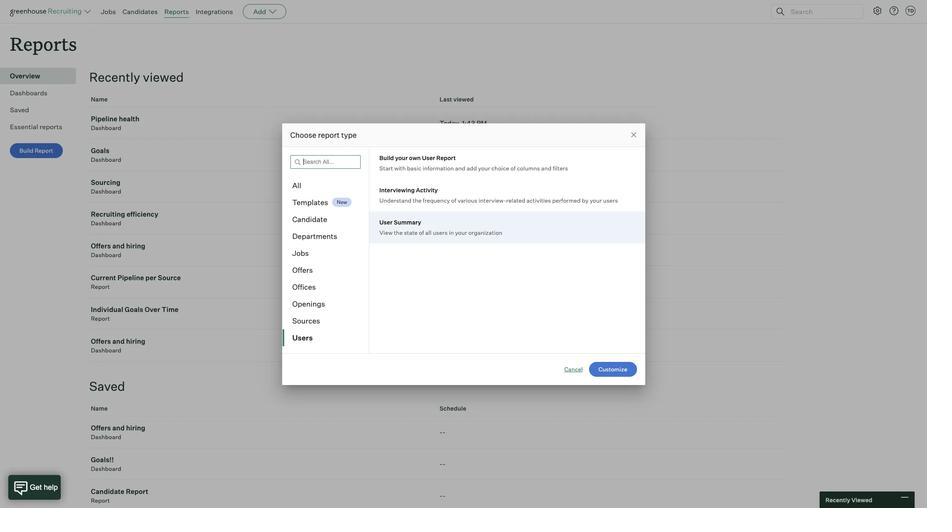 Task type: vqa. For each thing, say whether or not it's contained in the screenshot.
1st the Attach from the bottom of the page
no



Task type: locate. For each thing, give the bounding box(es) containing it.
1 vertical spatial --
[[440, 461, 446, 469]]

pipeline
[[91, 115, 117, 123], [118, 274, 144, 282]]

sourcing dashboard
[[91, 179, 121, 195]]

1 horizontal spatial saved
[[89, 379, 125, 394]]

recently for recently viewed
[[826, 497, 851, 504]]

0 vertical spatial users
[[603, 197, 618, 204]]

reports
[[40, 123, 62, 131]]

5 dashboard from the top
[[91, 252, 121, 259]]

recruiting
[[91, 210, 125, 219]]

type
[[341, 130, 357, 140]]

name for saved
[[91, 406, 108, 413]]

all
[[426, 229, 432, 236]]

goals!! dashboard
[[91, 456, 121, 473]]

add button
[[243, 4, 287, 19]]

pipeline left per
[[118, 274, 144, 282]]

0 vertical spatial the
[[413, 197, 422, 204]]

pm right 1:43
[[477, 119, 487, 127]]

Search All... text field
[[290, 155, 361, 169]]

columns
[[517, 165, 540, 172]]

recently viewed
[[89, 70, 184, 85]]

0 vertical spatial hiring
[[126, 242, 145, 251]]

information
[[423, 165, 454, 172]]

candidate down goals!! dashboard
[[91, 488, 125, 497]]

build down essential
[[19, 147, 33, 154]]

1 vertical spatial saved
[[89, 379, 125, 394]]

your right add
[[478, 165, 490, 172]]

recently viewed
[[826, 497, 873, 504]]

name for recently viewed
[[91, 96, 108, 103]]

offers and hiring dashboard
[[91, 242, 145, 259], [91, 338, 145, 354], [91, 425, 145, 441]]

1 horizontal spatial build
[[380, 154, 394, 161]]

0 vertical spatial pm
[[477, 119, 487, 127]]

cancel
[[565, 366, 583, 373]]

2 today, from the top
[[440, 151, 461, 159]]

0 vertical spatial goals
[[91, 147, 109, 155]]

0 vertical spatial of
[[511, 165, 516, 172]]

1 horizontal spatial of
[[451, 197, 457, 204]]

-- for hiring
[[440, 429, 446, 437]]

of for in
[[419, 229, 424, 236]]

offers up offices on the bottom left
[[292, 266, 313, 275]]

the for state
[[394, 229, 403, 236]]

6 dashboard from the top
[[91, 347, 121, 354]]

dashboard down the goals!! at the left of the page
[[91, 466, 121, 473]]

Search text field
[[789, 6, 856, 18]]

today, up information
[[440, 151, 461, 159]]

overview
[[10, 72, 40, 80]]

and
[[455, 165, 466, 172], [542, 165, 552, 172], [112, 242, 125, 251], [112, 338, 125, 346], [112, 425, 125, 433]]

user right the own
[[422, 154, 435, 161]]

0 vertical spatial pipeline
[[91, 115, 117, 123]]

jobs
[[101, 7, 116, 16], [292, 249, 309, 258]]

1 -- from the top
[[440, 429, 446, 437]]

time
[[162, 306, 179, 314]]

recruiting efficiency dashboard
[[91, 210, 158, 227]]

1 vertical spatial jobs
[[292, 249, 309, 258]]

of left various
[[451, 197, 457, 204]]

goals inside 'individual goals over time report'
[[125, 306, 143, 314]]

3 offers and hiring dashboard from the top
[[91, 425, 145, 441]]

1 horizontal spatial jobs
[[292, 249, 309, 258]]

build inside build your own user report start with basic information and add your choice of columns and filters
[[380, 154, 394, 161]]

0 horizontal spatial saved
[[10, 106, 29, 114]]

offers
[[91, 242, 111, 251], [292, 266, 313, 275], [91, 338, 111, 346], [91, 425, 111, 433]]

today, left 1:43
[[440, 119, 461, 127]]

schedule
[[440, 406, 467, 413]]

1 vertical spatial offers and hiring dashboard
[[91, 338, 145, 354]]

1 vertical spatial goals
[[125, 306, 143, 314]]

1 vertical spatial pipeline
[[118, 274, 144, 282]]

2 vertical spatial --
[[440, 492, 446, 501]]

name
[[91, 96, 108, 103], [91, 406, 108, 413]]

dashboard down the sourcing
[[91, 188, 121, 195]]

0 vertical spatial reports
[[164, 7, 189, 16]]

offers down individual
[[91, 338, 111, 346]]

users
[[603, 197, 618, 204], [433, 229, 448, 236]]

organization
[[469, 229, 503, 236]]

jobs down "departments"
[[292, 249, 309, 258]]

user up view
[[380, 219, 393, 226]]

saved
[[10, 106, 29, 114], [89, 379, 125, 394]]

essential reports
[[10, 123, 62, 131]]

build up start
[[380, 154, 394, 161]]

recently for recently viewed
[[89, 70, 140, 85]]

reports right candidates
[[164, 7, 189, 16]]

add
[[253, 7, 266, 16]]

0 horizontal spatial candidate
[[91, 488, 125, 497]]

3 dashboard from the top
[[91, 188, 121, 195]]

0 vertical spatial jobs
[[101, 7, 116, 16]]

0 horizontal spatial goals
[[91, 147, 109, 155]]

1 vertical spatial candidate
[[91, 488, 125, 497]]

the inside user summary view the state of all users in your organization
[[394, 229, 403, 236]]

0 vertical spatial user
[[422, 154, 435, 161]]

offices
[[292, 283, 316, 292]]

1 vertical spatial the
[[394, 229, 403, 236]]

recently
[[89, 70, 140, 85], [826, 497, 851, 504]]

1 offers and hiring dashboard from the top
[[91, 242, 145, 259]]

the down activity
[[413, 197, 422, 204]]

of inside user summary view the state of all users in your organization
[[419, 229, 424, 236]]

1 vertical spatial user
[[380, 219, 393, 226]]

2 horizontal spatial of
[[511, 165, 516, 172]]

1 vertical spatial users
[[433, 229, 448, 236]]

12:59
[[462, 151, 479, 159]]

0 horizontal spatial of
[[419, 229, 424, 236]]

0 vertical spatial saved
[[10, 106, 29, 114]]

0 horizontal spatial reports
[[10, 31, 77, 56]]

dashboard down recruiting
[[91, 220, 121, 227]]

1 vertical spatial recently
[[826, 497, 851, 504]]

0 vertical spatial recently
[[89, 70, 140, 85]]

goals left over
[[125, 306, 143, 314]]

candidate inside the choose report type dialog
[[292, 215, 327, 224]]

your right by on the top
[[590, 197, 602, 204]]

0 vertical spatial offers and hiring dashboard
[[91, 242, 145, 259]]

1 dashboard from the top
[[91, 124, 121, 132]]

goals
[[91, 147, 109, 155], [125, 306, 143, 314]]

goals dashboard
[[91, 147, 121, 163]]

pipeline left health
[[91, 115, 117, 123]]

dashboards link
[[10, 88, 73, 98]]

interviewing activity understand the frequency of various interview-related activities performed by your users
[[380, 187, 618, 204]]

of inside the interviewing activity understand the frequency of various interview-related activities performed by your users
[[451, 197, 457, 204]]

1 vertical spatial of
[[451, 197, 457, 204]]

0 horizontal spatial build
[[19, 147, 33, 154]]

1 horizontal spatial the
[[413, 197, 422, 204]]

candidate
[[292, 215, 327, 224], [91, 488, 125, 497]]

build report
[[19, 147, 53, 154]]

users left in
[[433, 229, 448, 236]]

today, 1:43 pm
[[440, 119, 487, 127]]

1 vertical spatial today,
[[440, 151, 461, 159]]

dashboard up current
[[91, 252, 121, 259]]

1 vertical spatial name
[[91, 406, 108, 413]]

offers and hiring dashboard up the goals!! at the left of the page
[[91, 425, 145, 441]]

1 horizontal spatial reports
[[164, 7, 189, 16]]

0 vertical spatial viewed
[[143, 70, 184, 85]]

the
[[413, 197, 422, 204], [394, 229, 403, 236]]

3 hiring from the top
[[126, 425, 145, 433]]

of right choice
[[511, 165, 516, 172]]

2 vertical spatial hiring
[[126, 425, 145, 433]]

1 horizontal spatial goals
[[125, 306, 143, 314]]

1:43
[[462, 119, 475, 127]]

report inside button
[[35, 147, 53, 154]]

add
[[467, 165, 477, 172]]

pm right 12:59
[[481, 151, 491, 159]]

dashboard down individual
[[91, 347, 121, 354]]

various
[[458, 197, 478, 204]]

1 horizontal spatial viewed
[[454, 96, 474, 103]]

and left add
[[455, 165, 466, 172]]

report inside build your own user report start with basic information and add your choice of columns and filters
[[437, 154, 456, 161]]

0 vertical spatial name
[[91, 96, 108, 103]]

candidate down templates
[[292, 215, 327, 224]]

0 vertical spatial --
[[440, 429, 446, 437]]

offers and hiring dashboard down 'individual goals over time report'
[[91, 338, 145, 354]]

pipeline inside 'current pipeline per source report'
[[118, 274, 144, 282]]

choice
[[492, 165, 509, 172]]

build inside button
[[19, 147, 33, 154]]

0 horizontal spatial jobs
[[101, 7, 116, 16]]

own
[[409, 154, 421, 161]]

candidate for candidate
[[292, 215, 327, 224]]

2 vertical spatial of
[[419, 229, 424, 236]]

last viewed
[[440, 96, 474, 103]]

0 horizontal spatial viewed
[[143, 70, 184, 85]]

user
[[422, 154, 435, 161], [380, 219, 393, 226]]

goals!!
[[91, 456, 114, 465]]

1 horizontal spatial candidate
[[292, 215, 327, 224]]

2 offers and hiring dashboard from the top
[[91, 338, 145, 354]]

hiring
[[126, 242, 145, 251], [126, 338, 145, 346], [126, 425, 145, 433]]

0 horizontal spatial user
[[380, 219, 393, 226]]

dashboard inside the pipeline health dashboard
[[91, 124, 121, 132]]

and down 'individual goals over time report'
[[112, 338, 125, 346]]

user inside build your own user report start with basic information and add your choice of columns and filters
[[422, 154, 435, 161]]

dashboard up the goals!! at the left of the page
[[91, 434, 121, 441]]

report
[[35, 147, 53, 154], [437, 154, 456, 161], [91, 284, 110, 291], [91, 315, 110, 322], [126, 488, 148, 497], [91, 498, 110, 505]]

your up with
[[395, 154, 408, 161]]

1 name from the top
[[91, 96, 108, 103]]

your right in
[[455, 229, 467, 236]]

report inside 'current pipeline per source report'
[[91, 284, 110, 291]]

viewed
[[143, 70, 184, 85], [454, 96, 474, 103]]

2 name from the top
[[91, 406, 108, 413]]

1 horizontal spatial user
[[422, 154, 435, 161]]

goals down the pipeline health dashboard
[[91, 147, 109, 155]]

your
[[395, 154, 408, 161], [478, 165, 490, 172], [590, 197, 602, 204], [455, 229, 467, 236]]

1 horizontal spatial recently
[[826, 497, 851, 504]]

summary
[[394, 219, 421, 226]]

greenhouse recruiting image
[[10, 7, 84, 17]]

candidate report report
[[91, 488, 148, 505]]

build
[[19, 147, 33, 154], [380, 154, 394, 161]]

the right view
[[394, 229, 403, 236]]

1 vertical spatial viewed
[[454, 96, 474, 103]]

1 vertical spatial hiring
[[126, 338, 145, 346]]

and left filters at the top
[[542, 165, 552, 172]]

users right by on the top
[[603, 197, 618, 204]]

offers and hiring dashboard up current
[[91, 242, 145, 259]]

0 vertical spatial today,
[[440, 119, 461, 127]]

0 horizontal spatial users
[[433, 229, 448, 236]]

dashboard down health
[[91, 124, 121, 132]]

3 -- from the top
[[440, 492, 446, 501]]

pm
[[477, 119, 487, 127], [481, 151, 491, 159]]

activities
[[527, 197, 551, 204]]

dashboard up the sourcing
[[91, 156, 121, 163]]

the inside the interviewing activity understand the frequency of various interview-related activities performed by your users
[[413, 197, 422, 204]]

1 today, from the top
[[440, 119, 461, 127]]

of
[[511, 165, 516, 172], [451, 197, 457, 204], [419, 229, 424, 236]]

1 vertical spatial pm
[[481, 151, 491, 159]]

build for build your own user report start with basic information and add your choice of columns and filters
[[380, 154, 394, 161]]

2 vertical spatial offers and hiring dashboard
[[91, 425, 145, 441]]

jobs left candidates link
[[101, 7, 116, 16]]

0 horizontal spatial the
[[394, 229, 403, 236]]

1 horizontal spatial users
[[603, 197, 618, 204]]

candidate inside candidate report report
[[91, 488, 125, 497]]

td
[[908, 8, 914, 14]]

goals inside "goals dashboard"
[[91, 147, 109, 155]]

sourcing
[[91, 179, 121, 187]]

0 vertical spatial candidate
[[292, 215, 327, 224]]

today, for today, 12:59 pm
[[440, 151, 461, 159]]

jobs inside the choose report type dialog
[[292, 249, 309, 258]]

4 dashboard from the top
[[91, 220, 121, 227]]

reports down greenhouse recruiting image
[[10, 31, 77, 56]]

0 horizontal spatial recently
[[89, 70, 140, 85]]

departments
[[292, 232, 337, 241]]

offers up current
[[91, 242, 111, 251]]

of left all
[[419, 229, 424, 236]]

state
[[404, 229, 418, 236]]

of inside build your own user report start with basic information and add your choice of columns and filters
[[511, 165, 516, 172]]



Task type: describe. For each thing, give the bounding box(es) containing it.
in
[[449, 229, 454, 236]]

the for frequency
[[413, 197, 422, 204]]

of for related
[[451, 197, 457, 204]]

users inside user summary view the state of all users in your organization
[[433, 229, 448, 236]]

and down the recruiting efficiency dashboard
[[112, 242, 125, 251]]

choose report type dialog
[[282, 123, 645, 385]]

users
[[292, 333, 313, 342]]

build report button
[[10, 144, 63, 158]]

overview link
[[10, 71, 73, 81]]

essential
[[10, 123, 38, 131]]

efficiency
[[127, 210, 158, 219]]

interviewing
[[380, 187, 415, 194]]

frequency
[[423, 197, 450, 204]]

templates
[[292, 198, 328, 207]]

configure image
[[873, 6, 883, 16]]

interview-
[[479, 197, 506, 204]]

today, 12:59 pm
[[440, 151, 491, 159]]

openings
[[292, 299, 325, 309]]

view
[[380, 229, 393, 236]]

customize
[[599, 366, 628, 373]]

8 dashboard from the top
[[91, 466, 121, 473]]

viewed for last viewed
[[454, 96, 474, 103]]

basic
[[407, 165, 422, 172]]

users inside the interviewing activity understand the frequency of various interview-related activities performed by your users
[[603, 197, 618, 204]]

offers up the goals!! at the left of the page
[[91, 425, 111, 433]]

7 dashboard from the top
[[91, 434, 121, 441]]

essential reports link
[[10, 122, 73, 132]]

2 -- from the top
[[440, 461, 446, 469]]

pipeline inside the pipeline health dashboard
[[91, 115, 117, 123]]

user inside user summary view the state of all users in your organization
[[380, 219, 393, 226]]

per
[[146, 274, 156, 282]]

understand
[[380, 197, 412, 204]]

candidates link
[[123, 7, 158, 16]]

start
[[380, 165, 393, 172]]

your inside the interviewing activity understand the frequency of various interview-related activities performed by your users
[[590, 197, 602, 204]]

your inside user summary view the state of all users in your organization
[[455, 229, 467, 236]]

saved link
[[10, 105, 73, 115]]

today, for today, 1:43 pm
[[440, 119, 461, 127]]

current
[[91, 274, 116, 282]]

sources
[[292, 316, 320, 326]]

offers inside the choose report type dialog
[[292, 266, 313, 275]]

viewed
[[852, 497, 873, 504]]

individual
[[91, 306, 123, 314]]

1 vertical spatial reports
[[10, 31, 77, 56]]

reports link
[[164, 7, 189, 16]]

with
[[394, 165, 406, 172]]

by
[[582, 197, 589, 204]]

related
[[506, 197, 526, 204]]

all
[[292, 181, 301, 190]]

viewed for recently viewed
[[143, 70, 184, 85]]

2 dashboard from the top
[[91, 156, 121, 163]]

candidates
[[123, 7, 158, 16]]

user summary view the state of all users in your organization
[[380, 219, 503, 236]]

over
[[145, 306, 160, 314]]

td button
[[904, 4, 918, 17]]

build your own user report start with basic information and add your choice of columns and filters
[[380, 154, 568, 172]]

dashboards
[[10, 89, 47, 97]]

activity
[[416, 187, 438, 194]]

pipeline health dashboard
[[91, 115, 140, 132]]

new
[[337, 199, 347, 206]]

and up the goals!! at the left of the page
[[112, 425, 125, 433]]

customize button
[[589, 362, 637, 377]]

2 hiring from the top
[[126, 338, 145, 346]]

individual goals over time report
[[91, 306, 179, 322]]

cancel link
[[565, 366, 583, 374]]

last
[[440, 96, 452, 103]]

pm for today, 1:43 pm
[[477, 119, 487, 127]]

jobs link
[[101, 7, 116, 16]]

integrations link
[[196, 7, 233, 16]]

report inside 'individual goals over time report'
[[91, 315, 110, 322]]

filters
[[553, 165, 568, 172]]

pm for today, 12:59 pm
[[481, 151, 491, 159]]

health
[[119, 115, 140, 123]]

-- for report
[[440, 492, 446, 501]]

td button
[[906, 6, 916, 16]]

dashboard inside the recruiting efficiency dashboard
[[91, 220, 121, 227]]

choose
[[290, 130, 317, 140]]

report
[[318, 130, 340, 140]]

current pipeline per source report
[[91, 274, 181, 291]]

integrations
[[196, 7, 233, 16]]

source
[[158, 274, 181, 282]]

candidate for candidate report report
[[91, 488, 125, 497]]

choose report type
[[290, 130, 357, 140]]

performed
[[553, 197, 581, 204]]

1 hiring from the top
[[126, 242, 145, 251]]

build for build report
[[19, 147, 33, 154]]



